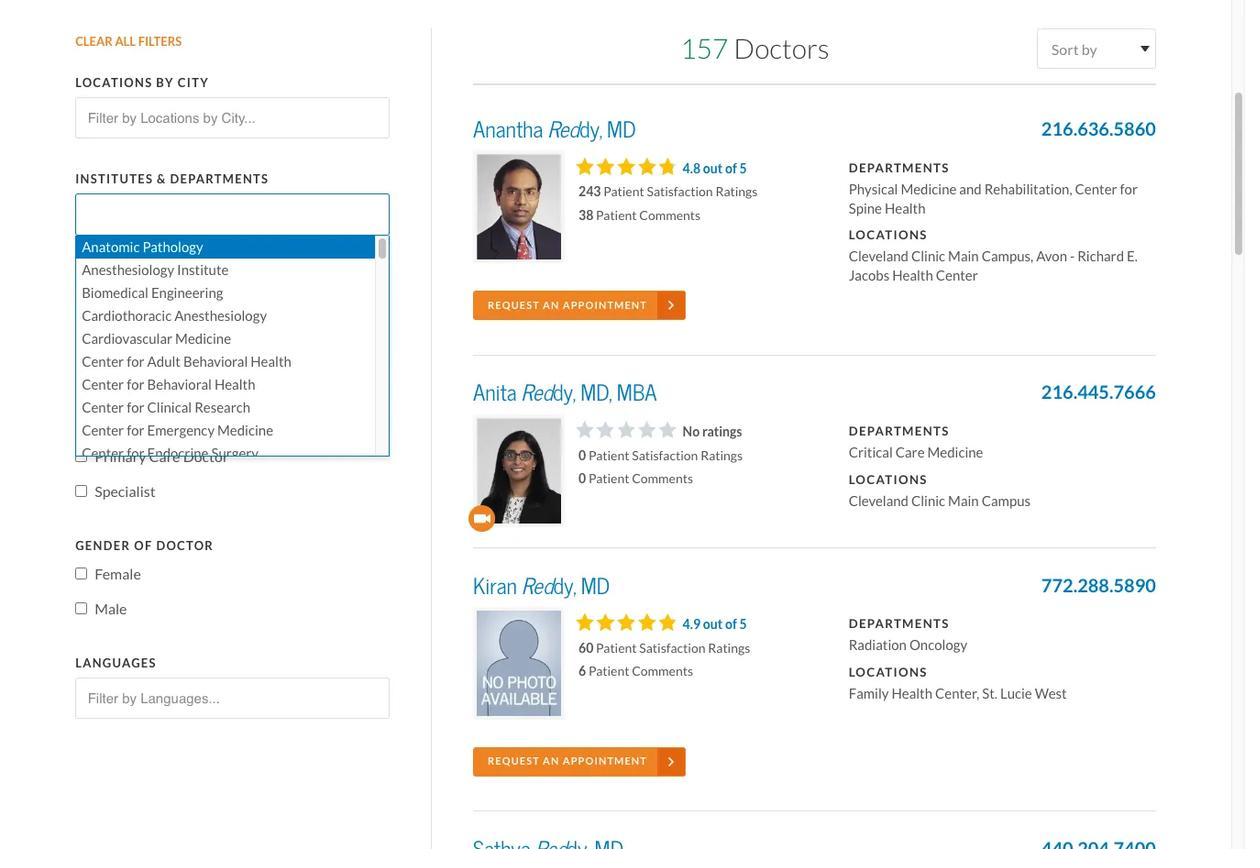 Task type: locate. For each thing, give the bounding box(es) containing it.
0 vertical spatial red
[[548, 116, 579, 144]]

1 horizontal spatial children
[[200, 330, 256, 348]]

satisfaction inside 243 patient satisfaction ratings 38 patient comments
[[647, 184, 713, 200]]

kiran red dy, md
[[473, 572, 610, 600]]

comments inside 0 patient satisfaction ratings 0 patient comments
[[632, 470, 693, 487]]

1 vertical spatial doctor
[[183, 447, 229, 465]]

1 vertical spatial md
[[581, 572, 610, 600]]

2 request from the top
[[488, 755, 540, 768]]

2 vertical spatial comments
[[632, 663, 693, 680]]

1 vertical spatial request an appointment
[[488, 755, 647, 768]]

1 appointment from the top
[[563, 299, 647, 312]]

0 vertical spatial and
[[960, 180, 982, 198]]

children & adolescents only
[[95, 365, 279, 383]]

care provided
[[75, 420, 185, 436]]

center inside center for spine health
[[1075, 180, 1117, 198]]

gender
[[75, 538, 131, 553]]

ratings down ratings
[[701, 447, 743, 464]]

main left 'campus,'
[[948, 248, 979, 265]]

departments critical care medicine
[[849, 424, 983, 461]]

health
[[885, 200, 926, 217], [892, 267, 933, 285], [251, 353, 291, 370], [214, 376, 255, 393], [892, 685, 933, 702]]

comments inside 60 patient satisfaction ratings 6 patient comments
[[632, 663, 693, 680]]

request an appointment link down 6
[[473, 747, 686, 776]]

comments
[[639, 207, 701, 224], [632, 470, 693, 487], [632, 663, 693, 680]]

1 vertical spatial satisfaction
[[632, 447, 698, 464]]

city
[[178, 75, 209, 91]]

md up 243 patient satisfaction ratings 38 patient comments
[[607, 116, 636, 144]]

0 right anita <em>red</em>dy image
[[579, 470, 586, 487]]

anesthesiology up biomedical
[[82, 261, 174, 278]]

request an appointment down 6
[[488, 755, 647, 768]]

0 vertical spatial adolescents
[[272, 330, 351, 348]]

comments down 4.8
[[639, 207, 701, 224]]

0
[[579, 447, 586, 464], [579, 470, 586, 487]]

5 right 4.8
[[740, 160, 747, 177]]

216.636.5860 link
[[1042, 116, 1156, 143]]

of up female
[[134, 538, 153, 553]]

locations down critical
[[849, 472, 928, 487]]

cleveland clinic main campus,
[[849, 248, 1036, 265]]

2 clinic from the top
[[911, 492, 946, 509]]

comments for anita red dy, md, mba
[[632, 470, 693, 487]]

1 request an appointment from the top
[[488, 299, 647, 312]]

out right 4.9
[[703, 616, 723, 633]]

Children & Adolescents Only checkbox
[[75, 367, 87, 379]]

star rating icons image up '60'
[[576, 614, 675, 631]]

comments for kiran red dy, md
[[632, 663, 693, 680]]

0 down md,
[[579, 447, 586, 464]]

lucie
[[1000, 685, 1032, 702]]

5 for anantha red dy, md
[[740, 160, 747, 177]]

departments up pathology
[[170, 172, 269, 187]]

& right institutes
[[157, 172, 167, 187]]

locations inside locations family health center, st. lucie west
[[849, 665, 928, 680]]

1 out from the top
[[703, 160, 723, 177]]

health right 'family'
[[892, 685, 933, 702]]

avon
[[1036, 248, 1067, 265]]

772.288.5890
[[1042, 574, 1156, 597]]

cleveland
[[849, 248, 909, 265], [849, 492, 909, 509]]

1 an from the top
[[543, 299, 560, 312]]

care right critical
[[896, 444, 925, 461]]

2 out from the top
[[703, 616, 723, 633]]

2 vertical spatial red
[[521, 572, 553, 600]]

dy, right kiran
[[553, 572, 577, 600]]

0 vertical spatial appointment
[[563, 299, 647, 312]]

satisfaction down no
[[632, 447, 698, 464]]

2 vertical spatial &
[[153, 365, 164, 383]]

children down cardiovascular
[[95, 365, 150, 383]]

2 request an appointment from the top
[[488, 755, 647, 768]]

adults down the type of doctor
[[95, 295, 137, 313]]

2 horizontal spatial care
[[896, 444, 925, 461]]

2 an from the top
[[543, 755, 560, 768]]

patient
[[604, 184, 644, 200], [596, 207, 637, 224], [589, 447, 629, 464], [589, 470, 629, 487], [596, 640, 637, 656], [589, 663, 629, 680]]

Adults Only checkbox
[[75, 298, 87, 310]]

cleveland down critical
[[849, 492, 909, 509]]

clear all filters link
[[75, 28, 390, 56]]

1 horizontal spatial and
[[960, 180, 982, 198]]

comments down 4.9
[[632, 663, 693, 680]]

critical
[[849, 444, 893, 461]]

red right anita
[[521, 379, 553, 407]]

& up the clinical
[[153, 365, 164, 383]]

departments up critical
[[849, 424, 950, 439]]

doctor down pathology
[[135, 268, 193, 284]]

0 horizontal spatial and
[[174, 330, 197, 348]]

2 vertical spatial ratings
[[708, 640, 750, 656]]

health inside avon - richard e. jacobs health center
[[892, 267, 933, 285]]

1 vertical spatial comments
[[632, 470, 693, 487]]

& up children & adolescents only
[[259, 330, 269, 348]]

both adults and children & adolescents
[[95, 330, 351, 348]]

kiran
[[473, 572, 517, 600]]

0 horizontal spatial only
[[139, 295, 171, 313]]

ratings inside 243 patient satisfaction ratings 38 patient comments
[[716, 184, 758, 200]]

1 vertical spatial clinic
[[911, 492, 946, 509]]

None text field
[[81, 99, 384, 137]]

1 vertical spatial request
[[488, 755, 540, 768]]

institute
[[177, 261, 229, 278]]

2 cleveland from the top
[[849, 492, 909, 509]]

0 horizontal spatial children
[[95, 365, 150, 383]]

medicine
[[901, 180, 957, 198], [175, 330, 231, 347], [217, 421, 273, 439], [928, 444, 983, 461]]

ratings
[[702, 424, 742, 440]]

Primary Care Doctor checkbox
[[75, 450, 87, 462]]

an
[[543, 299, 560, 312], [543, 755, 560, 768]]

1 5 from the top
[[740, 160, 747, 177]]

1 vertical spatial &
[[259, 330, 269, 348]]

1 vertical spatial 5
[[740, 616, 747, 633]]

health down cleveland clinic main campus,
[[892, 267, 933, 285]]

red for anantha
[[548, 116, 579, 144]]

appointment
[[563, 299, 647, 312], [563, 755, 647, 768]]

216.445.7666
[[1042, 381, 1156, 404]]

satisfaction inside 60 patient satisfaction ratings 6 patient comments
[[639, 640, 706, 656]]

5 right 4.9
[[740, 616, 747, 633]]

0 vertical spatial only
[[139, 295, 171, 313]]

radiation
[[849, 637, 907, 654]]

locations inside locations cleveland clinic main campus
[[849, 472, 928, 487]]

main left campus
[[948, 492, 979, 509]]

0 vertical spatial dy,
[[579, 116, 603, 144]]

behavioral down both adults and children & adolescents
[[183, 353, 248, 370]]

2 vertical spatial satisfaction
[[639, 640, 706, 656]]

anantha
[[473, 116, 543, 144]]

243
[[579, 184, 601, 200]]

locations family health center, st. lucie west
[[849, 665, 1067, 702]]

1 vertical spatial 0
[[579, 470, 586, 487]]

1 vertical spatial ratings
[[701, 447, 743, 464]]

1 0 from the top
[[579, 447, 586, 464]]

doctor down emergency
[[183, 447, 229, 465]]

0 vertical spatial request an appointment
[[488, 299, 647, 312]]

of right 4.9
[[725, 616, 737, 633]]

ratings for kiran red dy, md
[[708, 640, 750, 656]]

md up '60'
[[581, 572, 610, 600]]

clinic down departments critical care medicine
[[911, 492, 946, 509]]

None text field
[[81, 196, 233, 233], [81, 679, 384, 717], [81, 196, 233, 233], [81, 679, 384, 717]]

216.636.5860
[[1042, 117, 1156, 140]]

adults up adult
[[129, 330, 171, 348]]

0 vertical spatial cleveland
[[849, 248, 909, 265]]

2 vertical spatial dy,
[[553, 572, 577, 600]]

0 vertical spatial star rating icons image
[[576, 158, 673, 175]]

type of doctor
[[75, 268, 193, 284]]

red right anantha
[[548, 116, 579, 144]]

satisfaction for kiran red dy, md
[[639, 640, 706, 656]]

0 horizontal spatial adolescents
[[166, 365, 245, 383]]

specialist
[[95, 482, 156, 500]]

locations up 'family'
[[849, 665, 928, 680]]

no
[[683, 424, 700, 440]]

2 request an appointment link from the top
[[473, 747, 686, 776]]

dy, for kiran
[[553, 572, 577, 600]]

comments inside 243 patient satisfaction ratings 38 patient comments
[[639, 207, 701, 224]]

type
[[75, 268, 109, 284]]

request an appointment
[[488, 299, 647, 312], [488, 755, 647, 768]]

2 5 from the top
[[740, 616, 747, 633]]

0 vertical spatial 0
[[579, 447, 586, 464]]

0 vertical spatial md
[[607, 116, 636, 144]]

request an appointment link up anita red dy, md, mba
[[473, 291, 686, 320]]

1 vertical spatial dy,
[[553, 379, 576, 407]]

doctor right the gender
[[156, 538, 214, 553]]

1 vertical spatial main
[[948, 492, 979, 509]]

out for anantha red dy, md
[[703, 160, 723, 177]]

4.9
[[683, 616, 701, 633]]

surgery
[[211, 444, 259, 462]]

departments inside departments radiation oncology
[[849, 616, 950, 632]]

appointment for kiran red dy, md
[[563, 755, 647, 768]]

red
[[548, 116, 579, 144], [521, 379, 553, 407], [521, 572, 553, 600]]

157
[[681, 31, 728, 66]]

request for kiran
[[488, 755, 540, 768]]

red for anita
[[521, 379, 553, 407]]

1 vertical spatial anesthesiology
[[174, 307, 267, 324]]

4.9 out of 5
[[683, 616, 747, 633]]

departments
[[849, 160, 950, 176], [170, 172, 269, 187], [849, 424, 950, 439], [849, 616, 950, 632]]

0 horizontal spatial care
[[75, 420, 111, 436]]

&
[[157, 172, 167, 187], [259, 330, 269, 348], [153, 365, 164, 383]]

1 vertical spatial out
[[703, 616, 723, 633]]

1 vertical spatial star rating icons image
[[576, 614, 675, 631]]

medicine up surgery
[[217, 421, 273, 439]]

clinic down physical medicine and rehabilitation,
[[911, 248, 946, 265]]

departments for departments critical care medicine
[[849, 424, 950, 439]]

1 vertical spatial only
[[248, 365, 279, 383]]

request an appointment up anita red dy, md, mba
[[488, 299, 647, 312]]

1 vertical spatial and
[[174, 330, 197, 348]]

0 vertical spatial satisfaction
[[647, 184, 713, 200]]

0 vertical spatial ratings
[[716, 184, 758, 200]]

locations for cleveland
[[849, 472, 928, 487]]

st.
[[982, 685, 998, 702]]

comments down no
[[632, 470, 693, 487]]

departments up physical
[[849, 160, 950, 176]]

filters
[[138, 34, 182, 50]]

medicine up locations cleveland clinic main campus
[[928, 444, 983, 461]]

request an appointment link for anantha red dy, md
[[473, 291, 686, 320]]

2 0 from the top
[[579, 470, 586, 487]]

dy,
[[579, 116, 603, 144], [553, 379, 576, 407], [553, 572, 577, 600]]

Female checkbox
[[75, 567, 87, 579]]

5 for kiran red dy, md
[[740, 616, 747, 633]]

request an appointment link for kiran red dy, md
[[473, 747, 686, 776]]

and left 'rehabilitation,'
[[960, 180, 982, 198]]

1 vertical spatial red
[[521, 379, 553, 407]]

1 vertical spatial cleveland
[[849, 492, 909, 509]]

0 vertical spatial out
[[703, 160, 723, 177]]

2 main from the top
[[948, 492, 979, 509]]

anesthesiology
[[82, 261, 174, 278], [174, 307, 267, 324]]

1 vertical spatial request an appointment link
[[473, 747, 686, 776]]

1 vertical spatial appointment
[[563, 755, 647, 768]]

0 vertical spatial an
[[543, 299, 560, 312]]

6
[[579, 663, 586, 680]]

satisfaction inside 0 patient satisfaction ratings 0 patient comments
[[632, 447, 698, 464]]

star rating icons image
[[576, 158, 673, 175], [576, 614, 675, 631]]

locations by city
[[75, 75, 209, 91]]

md
[[607, 116, 636, 144], [581, 572, 610, 600]]

0 vertical spatial doctor
[[135, 268, 193, 284]]

care down emergency
[[149, 447, 180, 465]]

dy, left md,
[[553, 379, 576, 407]]

care up primary care doctor option
[[75, 420, 111, 436]]

0 vertical spatial &
[[157, 172, 167, 187]]

dy, up 243
[[579, 116, 603, 144]]

ratings down 4.9 out of 5
[[708, 640, 750, 656]]

2 star rating icons image from the top
[[576, 614, 675, 631]]

157 doctors
[[681, 31, 830, 66]]

ratings
[[716, 184, 758, 200], [701, 447, 743, 464], [708, 640, 750, 656]]

clinical
[[147, 398, 192, 416]]

0 vertical spatial comments
[[639, 207, 701, 224]]

cleveland up the 'jacobs'
[[849, 248, 909, 265]]

health down physical
[[885, 200, 926, 217]]

243 patient satisfaction ratings 38 patient comments
[[579, 184, 758, 224]]

request an appointment for anantha
[[488, 299, 647, 312]]

1 star rating icons image from the top
[[576, 158, 673, 175]]

adolescents
[[272, 330, 351, 348], [166, 365, 245, 383]]

satisfaction down 4.9
[[639, 640, 706, 656]]

only up research
[[248, 365, 279, 383]]

out
[[703, 160, 723, 177], [703, 616, 723, 633]]

and for adults
[[174, 330, 197, 348]]

star rating icons image up 243
[[576, 158, 673, 175]]

0 vertical spatial main
[[948, 248, 979, 265]]

oncology
[[910, 637, 968, 654]]

ratings down "4.8 out of 5" 'link'
[[716, 184, 758, 200]]

clear all filters
[[75, 34, 182, 50]]

1 request from the top
[[488, 299, 540, 312]]

locations for by
[[75, 75, 153, 91]]

departments inside departments critical care medicine
[[849, 424, 950, 439]]

1 request an appointment link from the top
[[473, 291, 686, 320]]

main
[[948, 248, 979, 265], [948, 492, 979, 509]]

60 patient satisfaction ratings 6 patient comments
[[579, 640, 750, 680]]

1 vertical spatial an
[[543, 755, 560, 768]]

comments for anantha red dy, md
[[639, 207, 701, 224]]

out right 4.8
[[703, 160, 723, 177]]

4.8
[[683, 160, 701, 177]]

locations down all
[[75, 75, 153, 91]]

0 vertical spatial 5
[[740, 160, 747, 177]]

0 vertical spatial request an appointment link
[[473, 291, 686, 320]]

1 vertical spatial children
[[95, 365, 150, 383]]

ratings inside 60 patient satisfaction ratings 6 patient comments
[[708, 640, 750, 656]]

0 vertical spatial children
[[200, 330, 256, 348]]

md for anantha red dy, md
[[607, 116, 636, 144]]

satisfaction down 4.8
[[647, 184, 713, 200]]

2 appointment from the top
[[563, 755, 647, 768]]

Both Adults and Children & Adolescents checkbox
[[75, 332, 87, 344]]

satisfaction
[[647, 184, 713, 200], [632, 447, 698, 464], [639, 640, 706, 656]]

request an appointment link
[[473, 291, 686, 320], [473, 747, 686, 776]]

0 vertical spatial clinic
[[911, 248, 946, 265]]

2 vertical spatial doctor
[[156, 538, 214, 553]]

0 vertical spatial request
[[488, 299, 540, 312]]

children up children & adolescents only
[[200, 330, 256, 348]]

anita red dy, md, mba
[[473, 379, 657, 407]]

locations
[[75, 75, 153, 91], [849, 228, 928, 243], [849, 472, 928, 487], [849, 665, 928, 680]]

only down the type of doctor
[[139, 295, 171, 313]]

1 horizontal spatial adolescents
[[272, 330, 351, 348]]

adult
[[147, 353, 181, 370]]

locations for family
[[849, 665, 928, 680]]

anesthesiology up both adults and children & adolescents
[[174, 307, 267, 324]]

ratings inside 0 patient satisfaction ratings 0 patient comments
[[701, 447, 743, 464]]

female
[[95, 564, 141, 583]]

behavioral up the clinical
[[147, 376, 212, 393]]

departments up radiation
[[849, 616, 950, 632]]

and up adult
[[174, 330, 197, 348]]

red right kiran
[[521, 572, 553, 600]]



Task type: vqa. For each thing, say whether or not it's contained in the screenshot.
Clinical
yes



Task type: describe. For each thing, give the bounding box(es) containing it.
an for anantha
[[543, 299, 560, 312]]

health inside locations family health center, st. lucie west
[[892, 685, 933, 702]]

216.445.7666 link
[[1042, 379, 1156, 406]]

center inside avon - richard e. jacobs health center
[[936, 267, 978, 285]]

mba
[[617, 379, 657, 407]]

anita <em>red</em>dy image
[[473, 414, 565, 527]]

male
[[95, 599, 127, 618]]

adults only
[[95, 295, 171, 313]]

cleveland inside locations cleveland clinic main campus
[[849, 492, 909, 509]]

1 horizontal spatial only
[[248, 365, 279, 383]]

of right type at the left top
[[113, 268, 131, 284]]

request for anantha
[[488, 299, 540, 312]]

primary care doctor
[[95, 447, 229, 465]]

departments for departments
[[849, 160, 950, 176]]

pathology
[[142, 238, 203, 255]]

satisfaction for anita red dy, md, mba
[[632, 447, 698, 464]]

1 cleveland from the top
[[849, 248, 909, 265]]

md,
[[581, 379, 613, 407]]

1 clinic from the top
[[911, 248, 946, 265]]

for inside center for spine health
[[1120, 180, 1138, 198]]

biomedical
[[82, 284, 148, 301]]

campus
[[982, 492, 1031, 509]]

center,
[[935, 685, 980, 702]]

medicine up children & adolescents only
[[175, 330, 231, 347]]

Specialist checkbox
[[75, 485, 87, 497]]

care inside departments critical care medicine
[[896, 444, 925, 461]]

avon - richard e. jacobs health center
[[849, 248, 1138, 285]]

and for medicine
[[960, 180, 982, 198]]

physical
[[849, 180, 898, 198]]

research
[[195, 398, 250, 416]]

& for adolescents
[[153, 365, 164, 383]]

languages
[[75, 655, 157, 671]]

772.288.5890 link
[[1042, 572, 1156, 599]]

main inside locations cleveland clinic main campus
[[948, 492, 979, 509]]

no ratings
[[683, 424, 742, 440]]

1 main from the top
[[948, 248, 979, 265]]

doctor for gender of doctor
[[156, 538, 214, 553]]

of right 4.8
[[725, 160, 737, 177]]

spine
[[849, 200, 882, 217]]

0 vertical spatial anesthesiology
[[82, 261, 174, 278]]

4.9 out of 5 link
[[683, 616, 747, 633]]

all
[[115, 34, 136, 50]]

physical medicine and rehabilitation,
[[849, 180, 1075, 198]]

locations down spine
[[849, 228, 928, 243]]

ratings for anita red dy, md, mba
[[701, 447, 743, 464]]

cardiovascular
[[82, 330, 172, 347]]

provided
[[115, 420, 185, 436]]

38
[[579, 207, 594, 224]]

video indicator icon image
[[469, 505, 495, 531]]

4.8 out of 5
[[683, 160, 747, 177]]

medicine right physical
[[901, 180, 957, 198]]

star rating icons image for kiran red dy, md
[[576, 614, 675, 631]]

rehabilitation,
[[985, 180, 1072, 198]]

4.8 out of 5 link
[[683, 160, 747, 177]]

engineering
[[151, 284, 223, 301]]

anantha <em>red</em>dy image
[[473, 151, 565, 263]]

jacobs
[[849, 267, 890, 285]]

clinic inside locations cleveland clinic main campus
[[911, 492, 946, 509]]

medicine inside departments critical care medicine
[[928, 444, 983, 461]]

richard
[[1078, 248, 1124, 265]]

anatomic pathology anesthesiology institute biomedical engineering cardiothoracic anesthesiology cardiovascular medicine center for adult behavioral health center for behavioral health center for clinical research center for emergency medicine center for endocrine surgery
[[82, 238, 291, 462]]

ratings for anantha red dy, md
[[716, 184, 758, 200]]

health down both adults and children & adolescents
[[251, 353, 291, 370]]

star rating icons image for anantha red dy, md
[[576, 158, 673, 175]]

both
[[95, 330, 126, 348]]

0 vertical spatial adults
[[95, 295, 137, 313]]

& for departments
[[157, 172, 167, 187]]

an for kiran
[[543, 755, 560, 768]]

anantha red dy, md
[[473, 116, 636, 144]]

60
[[579, 640, 594, 656]]

0 vertical spatial behavioral
[[183, 353, 248, 370]]

1 horizontal spatial care
[[149, 447, 180, 465]]

1 vertical spatial behavioral
[[147, 376, 212, 393]]

red for kiran
[[521, 572, 553, 600]]

departments radiation oncology
[[849, 616, 968, 654]]

health inside center for spine health
[[885, 200, 926, 217]]

family
[[849, 685, 889, 702]]

cardiothoracic
[[82, 307, 172, 324]]

clear
[[75, 34, 113, 50]]

health up research
[[214, 376, 255, 393]]

endocrine
[[147, 444, 209, 462]]

institutes
[[75, 172, 153, 187]]

institutes & departments
[[75, 172, 269, 187]]

west
[[1035, 685, 1067, 702]]

doctor for type of doctor
[[135, 268, 193, 284]]

emergency
[[147, 421, 215, 439]]

e.
[[1127, 248, 1138, 265]]

0 patient satisfaction ratings 0 patient comments
[[579, 447, 743, 487]]

doctor for primary care doctor
[[183, 447, 229, 465]]

satisfaction for anantha red dy, md
[[647, 184, 713, 200]]

out for kiran red dy, md
[[703, 616, 723, 633]]

dy, for anantha
[[579, 116, 603, 144]]

doctors
[[734, 31, 830, 66]]

1 vertical spatial adults
[[129, 330, 171, 348]]

center for spine health
[[849, 180, 1138, 217]]

dy, for anita
[[553, 379, 576, 407]]

locations cleveland clinic main campus
[[849, 472, 1031, 509]]

primary
[[95, 447, 146, 465]]

request an appointment for kiran
[[488, 755, 647, 768]]

anita
[[473, 379, 517, 407]]

campus,
[[982, 248, 1034, 265]]

appointment for anantha red dy, md
[[563, 299, 647, 312]]

anatomic
[[82, 238, 140, 255]]

departments for departments radiation oncology
[[849, 616, 950, 632]]

md for kiran red dy, md
[[581, 572, 610, 600]]

Male checkbox
[[75, 602, 87, 614]]

by
[[156, 75, 174, 91]]

kiran <em>red</em>dy image
[[473, 607, 565, 720]]

-
[[1070, 248, 1075, 265]]

1 vertical spatial adolescents
[[166, 365, 245, 383]]

gender of doctor
[[75, 538, 214, 553]]



